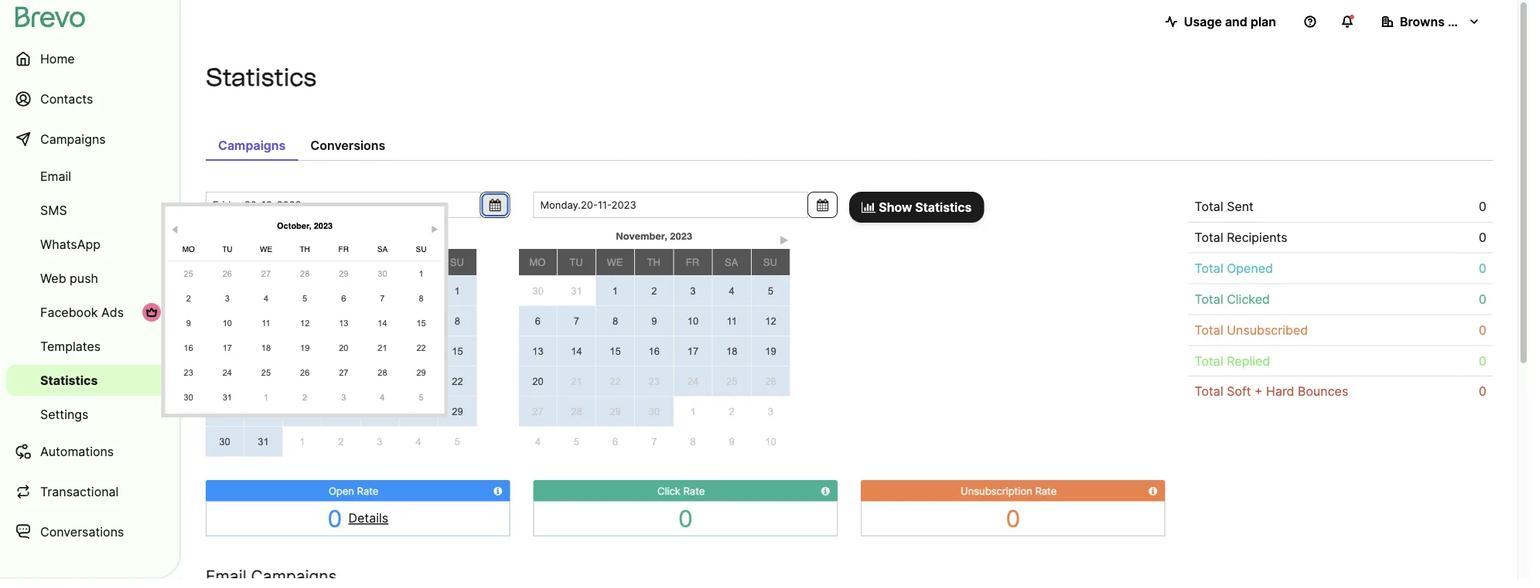 Task type: vqa. For each thing, say whether or not it's contained in the screenshot.


Task type: locate. For each thing, give the bounding box(es) containing it.
total soft + hard bounces
[[1195, 384, 1349, 399]]

16 link
[[635, 337, 673, 366], [172, 337, 205, 359], [206, 367, 244, 396]]

24 link
[[211, 362, 244, 384], [674, 367, 712, 396], [244, 397, 282, 426]]

0 horizontal spatial statistics
[[40, 373, 98, 388]]

tu for november, 2023 ▶
[[570, 256, 583, 268]]

total for total opened
[[1195, 261, 1224, 276]]

fr down october, 2023
[[339, 245, 349, 254]]

total left soft
[[1195, 384, 1224, 399]]

2 link
[[635, 276, 673, 306], [172, 288, 205, 309], [206, 306, 244, 336], [289, 387, 321, 408], [713, 397, 751, 426], [322, 427, 360, 457]]

2 horizontal spatial 15
[[610, 345, 621, 357]]

hard
[[1266, 384, 1295, 399]]

23 for 23 link associated with the left 12 'link''s the 22 link
[[184, 368, 193, 378]]

3 rate from the left
[[1035, 485, 1057, 497]]

usage and plan
[[1184, 14, 1276, 29]]

22 link
[[405, 337, 438, 359], [438, 367, 477, 396], [596, 367, 634, 396]]

0 horizontal spatial 21 link
[[366, 337, 399, 359]]

statistics link
[[6, 365, 170, 396]]

2 horizontal spatial th
[[647, 256, 661, 268]]

october, inside october, 2023 ▶
[[277, 221, 312, 231]]

rate for open rate
[[357, 485, 379, 497]]

plan
[[1251, 14, 1276, 29]]

1 horizontal spatial statistics
[[206, 62, 317, 92]]

1 horizontal spatial info circle image
[[1149, 486, 1158, 496]]

▶ inside november, 2023 ▶
[[780, 235, 789, 246]]

2023 inside october, 2023 ▶
[[314, 221, 333, 231]]

0 vertical spatial 31
[[571, 285, 582, 297]]

5
[[768, 285, 774, 297], [303, 294, 307, 303], [338, 315, 344, 327], [419, 393, 424, 402], [574, 436, 579, 448], [455, 436, 460, 448]]

2 horizontal spatial 31 link
[[557, 276, 596, 306]]

10 link
[[674, 306, 712, 336], [211, 313, 244, 334], [244, 337, 282, 366], [751, 427, 790, 456]]

0 horizontal spatial 12
[[300, 318, 310, 328]]

october, for october, 2023 ▶
[[277, 221, 312, 231]]

23
[[184, 368, 193, 378], [649, 376, 660, 387], [219, 406, 230, 417]]

21
[[378, 343, 387, 353], [413, 376, 424, 387], [571, 376, 582, 387]]

2 total from the top
[[1195, 230, 1224, 245]]

14 for the left 12 'link''s 20 link
[[378, 318, 387, 328]]

22 for the 22 link related to the middle 12 'link''s 14 link
[[452, 376, 463, 387]]

19 for the 22 link related to the middle 12 'link'
[[335, 376, 347, 387]]

0 horizontal spatial 14
[[378, 318, 387, 328]]

0 for total unsubscribed
[[1479, 323, 1487, 338]]

1 rate from the left
[[357, 485, 379, 497]]

1 horizontal spatial 16
[[219, 376, 230, 387]]

To text field
[[533, 192, 808, 218]]

2 horizontal spatial 11
[[727, 315, 737, 327]]

1 total from the top
[[1195, 199, 1224, 214]]

1 horizontal spatial th
[[334, 256, 347, 268]]

0 horizontal spatial fr
[[339, 245, 349, 254]]

28 link
[[289, 263, 321, 285], [322, 276, 360, 306], [366, 362, 399, 384], [400, 397, 438, 426], [558, 397, 596, 426]]

mo
[[182, 245, 195, 254], [216, 256, 232, 268], [529, 256, 546, 268]]

2023 inside november, 2023 ▶
[[670, 230, 693, 242]]

1 horizontal spatial 15 link
[[438, 337, 477, 366]]

4 total from the top
[[1195, 292, 1224, 307]]

1 horizontal spatial 2023
[[352, 230, 374, 242]]

23 link for the 22 link related to the middle 12 'link'
[[206, 397, 244, 426]]

su for november, 2023 ▶
[[763, 256, 777, 268]]

8 link
[[405, 288, 438, 309], [438, 306, 477, 336], [596, 306, 634, 336], [674, 427, 713, 456]]

24 link for the 22 link related to the middle 12 'link'
[[244, 397, 282, 426]]

2 vertical spatial 31
[[258, 436, 269, 448]]

2 horizontal spatial 16
[[649, 345, 660, 357]]

14 link for the left 12 'link''s the 22 link
[[366, 313, 399, 334]]

1 horizontal spatial 23
[[219, 406, 230, 417]]

1 horizontal spatial calendar image
[[817, 199, 828, 211]]

total left clicked at the right of page
[[1195, 292, 1224, 307]]

2 horizontal spatial 31
[[571, 285, 582, 297]]

20 link for the left 12 'link'
[[327, 337, 360, 359]]

24
[[223, 368, 232, 378], [687, 376, 699, 387], [258, 406, 269, 417]]

7 total from the top
[[1195, 384, 1224, 399]]

18 link for the 22 link related to the middle 12 'link'
[[283, 367, 321, 396]]

total left "replied"
[[1195, 353, 1224, 368]]

2 horizontal spatial 14
[[571, 345, 582, 357]]

1 horizontal spatial ▶ link
[[779, 231, 790, 246]]

31 for the rightmost 31 link
[[571, 285, 582, 297]]

1 horizontal spatial 16 link
[[206, 367, 244, 396]]

0 horizontal spatial 22
[[417, 343, 426, 353]]

0 horizontal spatial calendar image
[[489, 199, 501, 211]]

1 vertical spatial statistics
[[915, 200, 972, 215]]

total for total recipients
[[1195, 230, 1224, 245]]

0 horizontal spatial su
[[416, 245, 427, 254]]

14 link
[[366, 313, 399, 334], [400, 337, 438, 366], [558, 337, 596, 366]]

1 horizontal spatial sa
[[412, 256, 425, 268]]

6
[[341, 294, 346, 303], [377, 315, 383, 327], [535, 315, 541, 327], [613, 436, 618, 448]]

14
[[378, 318, 387, 328], [413, 345, 424, 357], [571, 345, 582, 357]]

rate right click
[[683, 485, 705, 497]]

19 link
[[752, 337, 790, 366], [289, 337, 321, 359], [322, 367, 360, 396]]

0 details
[[328, 505, 388, 533]]

23 for 23 link for the 22 link related to the middle 12 'link'
[[219, 406, 230, 417]]

total sent
[[1195, 199, 1254, 214]]

whatsapp link
[[6, 229, 170, 260]]

0 for total replied
[[1479, 353, 1487, 368]]

automations
[[40, 444, 114, 459]]

28
[[300, 269, 310, 278], [335, 285, 347, 297], [378, 368, 387, 378], [413, 406, 424, 417], [571, 406, 582, 417]]

2 horizontal spatial 23 link
[[635, 367, 673, 396]]

0 horizontal spatial 22 link
[[405, 337, 438, 359]]

0 horizontal spatial rate
[[357, 485, 379, 497]]

web push
[[40, 271, 98, 286]]

1 horizontal spatial 13 link
[[361, 337, 399, 366]]

1 horizontal spatial 15
[[452, 345, 463, 357]]

total down total clicked
[[1195, 323, 1224, 338]]

0 horizontal spatial 20 link
[[327, 337, 360, 359]]

18 link
[[713, 337, 751, 366], [250, 337, 282, 359], [283, 367, 321, 396]]

1 horizontal spatial 22 link
[[438, 367, 477, 396]]

2 horizontal spatial 19 link
[[752, 337, 790, 366]]

18
[[261, 343, 271, 353], [726, 345, 738, 357], [297, 376, 308, 387]]

2023 for october, 2023 ▶
[[314, 221, 333, 231]]

th
[[300, 245, 310, 254], [334, 256, 347, 268], [647, 256, 661, 268]]

3
[[690, 285, 696, 297], [225, 294, 230, 303], [261, 315, 266, 327], [341, 393, 346, 402], [768, 406, 774, 418], [377, 436, 383, 448]]

calendar image
[[489, 199, 501, 211], [817, 199, 828, 211]]

th for october,
[[300, 245, 310, 254]]

info circle image
[[494, 486, 502, 496], [1149, 486, 1158, 496]]

2 horizontal spatial 13 link
[[519, 337, 557, 366]]

click
[[657, 485, 681, 497]]

22 link for the left 12 'link'
[[405, 337, 438, 359]]

2023
[[314, 221, 333, 231], [352, 230, 374, 242], [670, 230, 693, 242]]

statistics inside show statistics 'button'
[[915, 200, 972, 215]]

0 horizontal spatial 17 link
[[211, 337, 244, 359]]

we
[[260, 245, 272, 254], [294, 256, 310, 268], [607, 256, 623, 268]]

5 total from the top
[[1195, 323, 1224, 338]]

fr down november, 2023 ▶
[[686, 256, 699, 268]]

2 rate from the left
[[683, 485, 705, 497]]

settings link
[[6, 399, 170, 430]]

22 for 14 link for the left 12 'link''s the 22 link
[[417, 343, 426, 353]]

1 horizontal spatial 17 link
[[244, 367, 282, 396]]

2 horizontal spatial tu
[[570, 256, 583, 268]]

1 horizontal spatial 22
[[452, 376, 463, 387]]

0 horizontal spatial ▶
[[431, 226, 438, 235]]

2 horizontal spatial fr
[[686, 256, 699, 268]]

rate for unsubscription rate
[[1035, 485, 1057, 497]]

0 horizontal spatial 13 link
[[327, 313, 360, 334]]

0 horizontal spatial 21
[[378, 343, 387, 353]]

2 horizontal spatial we
[[607, 256, 623, 268]]

25 link
[[172, 263, 205, 285], [206, 276, 244, 306], [250, 362, 282, 384], [713, 367, 751, 396], [283, 397, 321, 426]]

details
[[348, 511, 388, 526]]

0 horizontal spatial 15
[[417, 318, 426, 328]]

info circle image for open rate
[[494, 486, 502, 496]]

0 horizontal spatial 23
[[184, 368, 193, 378]]

fr down october, 2023 ▶
[[373, 256, 386, 268]]

0 horizontal spatial 24 link
[[211, 362, 244, 384]]

show statistics
[[876, 200, 972, 215]]

1 calendar image from the left
[[489, 199, 501, 211]]

we for november, 2023 ▶
[[607, 256, 623, 268]]

▶
[[431, 226, 438, 235], [780, 235, 789, 246]]

0 horizontal spatial we
[[260, 245, 272, 254]]

6 total from the top
[[1195, 353, 1224, 368]]

26
[[223, 269, 232, 278], [258, 285, 269, 297], [300, 368, 310, 378], [765, 376, 776, 387], [335, 406, 347, 417]]

rate right the unsubscription
[[1035, 485, 1057, 497]]

31 for 31 link related to the 22 link related to the middle 12 'link''s 14 link
[[258, 436, 269, 448]]

0 for total sent
[[1479, 199, 1487, 214]]

october, for october, 2023
[[308, 230, 349, 242]]

0 horizontal spatial 12 link
[[289, 313, 321, 334]]

16 for the left 12 'link''s the 22 link's 16 link
[[184, 343, 193, 353]]

2
[[651, 285, 657, 297], [186, 294, 191, 303], [222, 315, 227, 327], [303, 393, 307, 402], [729, 406, 735, 418], [338, 436, 344, 448]]

november,
[[616, 230, 667, 242]]

0 horizontal spatial 14 link
[[366, 313, 399, 334]]

0 horizontal spatial tu
[[222, 245, 232, 254]]

15 for the 22 link related to the middle 12 'link'
[[452, 345, 463, 357]]

21 link for 14 link for the left 12 'link''s the 22 link
[[366, 337, 399, 359]]

11 for the 22 link related to the middle 12 'link'
[[297, 345, 307, 357]]

4 link
[[713, 276, 751, 306], [250, 288, 282, 309], [283, 306, 321, 336], [366, 387, 399, 408], [519, 427, 557, 456], [399, 427, 438, 457]]

27
[[261, 269, 271, 278], [297, 285, 308, 297], [339, 368, 348, 378], [374, 406, 385, 417], [532, 406, 544, 417]]

2 horizontal spatial 12
[[765, 315, 776, 327]]

total for total replied
[[1195, 353, 1224, 368]]

rate right open
[[357, 485, 379, 497]]

1 horizontal spatial campaigns link
[[206, 130, 298, 161]]

22 link for the middle 12 'link'
[[438, 367, 477, 396]]

unsubscription
[[961, 485, 1033, 497]]

1 vertical spatial 31 link
[[211, 387, 244, 408]]

2 horizontal spatial statistics
[[915, 200, 972, 215]]

1 horizontal spatial 21
[[413, 376, 424, 387]]

campaigns
[[40, 132, 106, 147], [218, 138, 286, 153]]

1 horizontal spatial 20 link
[[361, 367, 399, 396]]

1 horizontal spatial su
[[450, 256, 464, 268]]

0 vertical spatial 31 link
[[557, 276, 596, 306]]

campaigns link
[[6, 121, 170, 158], [206, 130, 298, 161]]

2 horizontal spatial su
[[763, 256, 777, 268]]

clicked
[[1227, 292, 1270, 307]]

11
[[727, 315, 737, 327], [262, 318, 271, 328], [297, 345, 307, 357]]

13 link
[[327, 313, 360, 334], [361, 337, 399, 366], [519, 337, 557, 366]]

1 horizontal spatial 17
[[258, 376, 269, 387]]

0 for total recipients
[[1479, 230, 1487, 245]]

2 vertical spatial statistics
[[40, 373, 98, 388]]

15
[[417, 318, 426, 328], [452, 345, 463, 357], [610, 345, 621, 357]]

mo for november, 2023 ▶
[[529, 256, 546, 268]]

11 for the left 12 'link''s the 22 link
[[262, 318, 271, 328]]

4
[[729, 285, 735, 297], [264, 294, 268, 303], [299, 315, 305, 327], [380, 393, 385, 402], [535, 436, 541, 448], [416, 436, 421, 448]]

total down total sent
[[1195, 230, 1224, 245]]

1 horizontal spatial 20
[[374, 376, 385, 387]]

12
[[765, 315, 776, 327], [300, 318, 310, 328], [335, 345, 347, 357]]

▶ inside october, 2023 ▶
[[431, 226, 438, 235]]

11 link
[[713, 306, 751, 336], [250, 313, 282, 334], [283, 337, 321, 366]]

3 total from the top
[[1195, 261, 1224, 276]]

1 horizontal spatial ▶
[[780, 235, 789, 246]]

7 link
[[366, 288, 399, 309], [400, 306, 438, 336], [558, 306, 596, 336], [635, 427, 674, 456]]

17 for the 22 link related to the middle 12 'link'
[[258, 376, 269, 387]]

total up total clicked
[[1195, 261, 1224, 276]]

0
[[1479, 199, 1487, 214], [1479, 230, 1487, 245], [1479, 261, 1487, 276], [1479, 292, 1487, 307], [1479, 323, 1487, 338], [1479, 353, 1487, 368], [1479, 384, 1487, 399], [328, 505, 342, 533], [678, 505, 693, 533], [1006, 505, 1020, 533]]

0 horizontal spatial info circle image
[[494, 486, 502, 496]]

1 horizontal spatial 13
[[374, 345, 385, 357]]

17
[[223, 343, 232, 353], [687, 345, 699, 357], [258, 376, 269, 387]]

2 calendar image from the left
[[817, 199, 828, 211]]

19 link for the 22 link related to the middle 12 'link'
[[322, 367, 360, 396]]

0 horizontal spatial 19 link
[[289, 337, 321, 359]]

total left sent
[[1195, 199, 1224, 214]]

2 horizontal spatial 18
[[726, 345, 738, 357]]

25
[[184, 269, 193, 278], [219, 285, 230, 297], [261, 368, 271, 378], [726, 376, 738, 387], [297, 406, 308, 417]]

november, 2023 ▶
[[616, 230, 789, 246]]

home link
[[6, 40, 170, 77]]

31 link for the 22 link related to the middle 12 'link''s 14 link
[[244, 427, 282, 456]]

1 horizontal spatial 12
[[335, 345, 347, 357]]

bounces
[[1298, 384, 1349, 399]]

2 horizontal spatial 2023
[[670, 230, 693, 242]]

0 horizontal spatial 24
[[223, 368, 232, 378]]

1 horizontal spatial 11
[[297, 345, 307, 357]]

▶ link for november, 2023 ▶
[[779, 231, 790, 246]]

show statistics button
[[849, 192, 984, 223]]

16 link for the 22 link related to the middle 12 'link'
[[206, 367, 244, 396]]

9
[[651, 315, 657, 327], [186, 318, 191, 328], [222, 345, 227, 357], [729, 436, 735, 447]]

0 horizontal spatial 31
[[223, 393, 232, 402]]

2 horizontal spatial 24 link
[[674, 367, 712, 396]]

8
[[419, 294, 424, 303], [455, 315, 460, 327], [613, 315, 618, 327], [690, 436, 696, 447]]

sent
[[1227, 199, 1254, 214]]

12 for rightmost 12 'link'
[[765, 315, 776, 327]]

statistics inside statistics link
[[40, 373, 98, 388]]

10
[[687, 315, 699, 327], [223, 318, 232, 328], [258, 345, 269, 357], [765, 436, 776, 447]]

14 link for the 22 link related to the middle 12 'link'
[[400, 337, 438, 366]]

12 link
[[752, 306, 790, 336], [289, 313, 321, 334], [322, 337, 360, 366]]

october,
[[277, 221, 312, 231], [308, 230, 349, 242]]

0 vertical spatial statistics
[[206, 62, 317, 92]]

15 link
[[405, 313, 438, 334], [438, 337, 477, 366], [596, 337, 634, 366]]

23 link
[[172, 362, 205, 384], [635, 367, 673, 396], [206, 397, 244, 426]]

0 for total soft + hard bounces
[[1479, 384, 1487, 399]]

2 horizontal spatial rate
[[1035, 485, 1057, 497]]

rate
[[357, 485, 379, 497], [683, 485, 705, 497], [1035, 485, 1057, 497]]

su
[[416, 245, 427, 254], [450, 256, 464, 268], [763, 256, 777, 268]]

20 for the left 12 'link''s the 22 link "19" link
[[339, 343, 348, 353]]

opened
[[1227, 261, 1273, 276]]

0 horizontal spatial 17
[[223, 343, 232, 353]]

total for total soft + hard bounces
[[1195, 384, 1224, 399]]

0 horizontal spatial ▶ link
[[429, 221, 441, 235]]

1 horizontal spatial 31
[[258, 436, 269, 448]]

1 vertical spatial 31
[[223, 393, 232, 402]]

30 link
[[366, 263, 399, 285], [399, 276, 438, 306], [519, 276, 557, 306], [172, 387, 205, 408], [635, 397, 673, 426], [206, 427, 244, 456]]

recipients
[[1227, 230, 1288, 245]]

21 link for the 22 link related to the middle 12 'link''s 14 link
[[400, 367, 438, 396]]

2 horizontal spatial 24
[[687, 376, 699, 387]]

1 horizontal spatial 19 link
[[322, 367, 360, 396]]

▶ link
[[429, 221, 441, 235], [779, 231, 790, 246]]

5 link
[[752, 276, 790, 306], [289, 288, 321, 309], [322, 306, 360, 336], [405, 387, 438, 408], [557, 427, 596, 456], [438, 427, 477, 457]]

0 horizontal spatial 11
[[262, 318, 271, 328]]

2 info circle image from the left
[[1149, 486, 1158, 496]]

1 info circle image from the left
[[494, 486, 502, 496]]

1 horizontal spatial 31 link
[[244, 427, 282, 456]]

7
[[380, 294, 385, 303], [416, 315, 421, 327], [574, 315, 579, 327], [651, 436, 657, 448]]

▶ link for october, 2023 ▶
[[429, 221, 441, 235]]



Task type: describe. For each thing, give the bounding box(es) containing it.
conversions link
[[298, 130, 398, 161]]

mo for october, 2023 ▶
[[182, 245, 195, 254]]

0 horizontal spatial campaigns link
[[6, 121, 170, 158]]

fr for november,
[[686, 256, 699, 268]]

2023 for october, 2023
[[352, 230, 374, 242]]

templates
[[40, 339, 101, 354]]

browns enterprise
[[1400, 14, 1510, 29]]

2 horizontal spatial 17 link
[[674, 337, 712, 366]]

ads
[[101, 305, 124, 320]]

october, 2023 ▶
[[277, 221, 438, 235]]

total recipients
[[1195, 230, 1288, 245]]

15 link for the 22 link related to the middle 12 'link'
[[438, 337, 477, 366]]

19 for the left 12 'link''s the 22 link
[[300, 343, 310, 353]]

2 horizontal spatial 21 link
[[558, 367, 596, 396]]

show
[[879, 200, 912, 215]]

2 horizontal spatial 17
[[687, 345, 699, 357]]

push
[[70, 271, 98, 286]]

15 for the left 12 'link''s the 22 link
[[417, 318, 426, 328]]

◀ link
[[169, 221, 181, 235]]

12 for the middle 12 'link'
[[335, 345, 347, 357]]

2 horizontal spatial 20
[[532, 376, 544, 387]]

15 link for the left 12 'link''s the 22 link
[[405, 313, 438, 334]]

21 for the left 12 'link''s 20 link
[[378, 343, 387, 353]]

0 for total opened
[[1479, 261, 1487, 276]]

email
[[40, 169, 71, 184]]

From text field
[[206, 192, 481, 218]]

2 horizontal spatial 12 link
[[752, 306, 790, 336]]

2 horizontal spatial 19
[[765, 345, 776, 357]]

october, 2023 link for the left 12 'link'
[[208, 217, 402, 235]]

+
[[1255, 384, 1263, 399]]

1 horizontal spatial tu
[[256, 256, 270, 268]]

2 horizontal spatial 14 link
[[558, 337, 596, 366]]

sms
[[40, 203, 67, 218]]

13 for the middle 12 'link'
[[374, 345, 385, 357]]

unsubscribed
[[1227, 323, 1308, 338]]

total for total clicked
[[1195, 292, 1224, 307]]

facebook ads link
[[6, 297, 170, 328]]

31 link for 14 link for the left 12 'link''s the 22 link
[[211, 387, 244, 408]]

23 link for the left 12 'link''s the 22 link
[[172, 362, 205, 384]]

unsubscription rate
[[961, 485, 1057, 497]]

left___rvooi image
[[145, 306, 158, 319]]

▶ for october, 2023 ▶
[[431, 226, 438, 235]]

2 horizontal spatial 22
[[610, 376, 621, 387]]

13 for the left 12 'link'
[[339, 318, 348, 328]]

web
[[40, 271, 66, 286]]

automations link
[[6, 433, 170, 470]]

total clicked
[[1195, 292, 1270, 307]]

17 link for the 22 link related to the middle 12 'link'
[[244, 367, 282, 396]]

1 horizontal spatial we
[[294, 256, 310, 268]]

0 horizontal spatial 18
[[261, 343, 271, 353]]

23 for rightmost 23 link
[[649, 376, 660, 387]]

19 link for the left 12 'link''s the 22 link
[[289, 337, 321, 359]]

open
[[329, 485, 354, 497]]

october, 2023
[[308, 230, 374, 242]]

18 link for the left 12 'link''s the 22 link
[[250, 337, 282, 359]]

24 link for the left 12 'link''s the 22 link
[[211, 362, 244, 384]]

october, 2023 link for the middle 12 'link'
[[244, 227, 438, 245]]

sms link
[[6, 195, 170, 226]]

1 horizontal spatial 18
[[297, 376, 308, 387]]

◀
[[171, 226, 179, 235]]

14 for 20 link associated with the middle 12 'link'
[[413, 345, 424, 357]]

conversions
[[310, 138, 386, 153]]

whatsapp
[[40, 237, 101, 252]]

0 for total clicked
[[1479, 292, 1487, 307]]

17 link for the left 12 'link''s the 22 link
[[211, 337, 244, 359]]

12 for the left 12 'link'
[[300, 318, 310, 328]]

24 for right 24 link
[[687, 376, 699, 387]]

settings
[[40, 407, 89, 422]]

total for total unsubscribed
[[1195, 323, 1224, 338]]

soft
[[1227, 384, 1251, 399]]

2 horizontal spatial 13
[[532, 345, 544, 357]]

and
[[1225, 14, 1248, 29]]

20 link for the middle 12 'link'
[[361, 367, 399, 396]]

enterprise
[[1448, 14, 1510, 29]]

templates link
[[6, 331, 170, 362]]

th for november,
[[647, 256, 661, 268]]

11 link for the 22 link related to the middle 12 'link'
[[283, 337, 321, 366]]

replied
[[1227, 353, 1270, 368]]

transactional
[[40, 484, 119, 499]]

total for total sent
[[1195, 199, 1224, 214]]

rate for click rate
[[683, 485, 705, 497]]

sa for october, 2023 ▶
[[377, 245, 388, 254]]

31 for 31 link associated with 14 link for the left 12 'link''s the 22 link
[[223, 393, 232, 402]]

tu for october, 2023 ▶
[[222, 245, 232, 254]]

we for october, 2023 ▶
[[260, 245, 272, 254]]

usage
[[1184, 14, 1222, 29]]

contacts
[[40, 91, 93, 106]]

info circle image for unsubscription rate
[[1149, 486, 1158, 496]]

open rate
[[329, 485, 379, 497]]

2 horizontal spatial 16 link
[[635, 337, 673, 366]]

conversations link
[[6, 514, 170, 551]]

bar chart image
[[862, 201, 876, 214]]

13 link for 20 link associated with the middle 12 'link'
[[361, 337, 399, 366]]

16 link for the left 12 'link''s the 22 link
[[172, 337, 205, 359]]

sa for november, 2023 ▶
[[725, 256, 738, 268]]

1 horizontal spatial fr
[[373, 256, 386, 268]]

usage and plan button
[[1153, 6, 1289, 37]]

home
[[40, 51, 75, 66]]

1 horizontal spatial campaigns
[[218, 138, 286, 153]]

1 horizontal spatial mo
[[216, 256, 232, 268]]

total opened
[[1195, 261, 1273, 276]]

november, 2023 link
[[557, 227, 751, 245]]

2 horizontal spatial 21
[[571, 376, 582, 387]]

browns
[[1400, 14, 1445, 29]]

24 for 24 link corresponding to the left 12 'link''s the 22 link
[[223, 368, 232, 378]]

16 for 16 link corresponding to the 22 link related to the middle 12 'link'
[[219, 376, 230, 387]]

13 link for the left 12 'link''s 20 link
[[327, 313, 360, 334]]

2023 for november, 2023 ▶
[[670, 230, 693, 242]]

web push link
[[6, 263, 170, 294]]

facebook ads
[[40, 305, 124, 320]]

16 for the rightmost 16 link
[[649, 345, 660, 357]]

17 for the left 12 'link''s the 22 link
[[223, 343, 232, 353]]

total replied
[[1195, 353, 1270, 368]]

email link
[[6, 161, 170, 192]]

20 for "19" link corresponding to the 22 link related to the middle 12 'link'
[[374, 376, 385, 387]]

fr for october,
[[339, 245, 349, 254]]

browns enterprise button
[[1369, 6, 1510, 37]]

0 horizontal spatial campaigns
[[40, 132, 106, 147]]

total unsubscribed
[[1195, 323, 1308, 338]]

contacts link
[[6, 80, 170, 118]]

2 horizontal spatial 15 link
[[596, 337, 634, 366]]

info circle image
[[821, 486, 830, 496]]

click rate
[[657, 485, 705, 497]]

▶ for november, 2023 ▶
[[780, 235, 789, 246]]

2 horizontal spatial 22 link
[[596, 367, 634, 396]]

11 link for the left 12 'link''s the 22 link
[[250, 313, 282, 334]]

conversations
[[40, 524, 124, 540]]

21 for 20 link associated with the middle 12 'link'
[[413, 376, 424, 387]]

1 horizontal spatial 12 link
[[322, 337, 360, 366]]

transactional link
[[6, 473, 170, 511]]

24 for the 22 link related to the middle 12 'link''s 24 link
[[258, 406, 269, 417]]

2 horizontal spatial 20 link
[[519, 367, 557, 396]]

su for october, 2023 ▶
[[416, 245, 427, 254]]

facebook
[[40, 305, 98, 320]]



